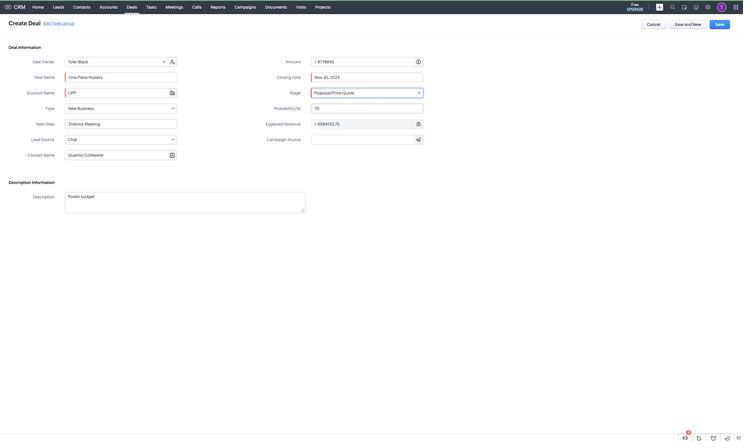 Task type: describe. For each thing, give the bounding box(es) containing it.
tasks
[[146, 5, 157, 9]]

account
[[27, 91, 43, 95]]

proposal/price
[[315, 91, 342, 95]]

create menu image
[[657, 4, 664, 11]]

upgrade
[[628, 7, 644, 11]]

layout
[[62, 21, 74, 26]]

calendar image
[[683, 5, 688, 9]]

probability (%)
[[274, 106, 301, 111]]

accounts link
[[95, 0, 122, 14]]

closing date
[[277, 75, 301, 80]]

expected revenue
[[266, 122, 301, 127]]

create menu element
[[653, 0, 667, 14]]

amount
[[286, 60, 301, 64]]

closing
[[277, 75, 291, 80]]

$ for expected revenue
[[315, 122, 317, 127]]

description for description
[[33, 195, 55, 200]]

cancel button
[[642, 20, 667, 29]]

information for deal information
[[18, 45, 41, 50]]

step
[[46, 122, 55, 127]]

chat
[[68, 138, 77, 142]]

deal for deal owner
[[33, 60, 41, 64]]

deals link
[[122, 0, 142, 14]]

contacts link
[[69, 0, 95, 14]]

campaign
[[267, 138, 287, 142]]

contacts
[[73, 5, 90, 9]]

campaign source
[[267, 138, 301, 142]]

lead source
[[31, 138, 55, 142]]

save for save
[[716, 22, 725, 27]]

Tyler Black field
[[65, 57, 169, 67]]

source for campaign source
[[288, 138, 301, 142]]

deals
[[127, 5, 137, 9]]

next
[[36, 122, 45, 127]]

business
[[77, 106, 94, 111]]

edit
[[44, 21, 51, 26]]

contact name
[[28, 153, 55, 158]]

expected
[[266, 122, 284, 127]]

deal for deal name
[[34, 75, 43, 80]]

documents link
[[261, 0, 292, 14]]

campaigns
[[235, 5, 256, 9]]

black
[[78, 60, 88, 64]]

projects link
[[311, 0, 335, 14]]

next step
[[36, 122, 55, 127]]

save button
[[710, 20, 731, 29]]

owner
[[42, 60, 55, 64]]

deal left the edit
[[28, 20, 41, 27]]

tyler
[[68, 60, 77, 64]]

save and new button
[[669, 20, 708, 29]]

Chat field
[[65, 135, 177, 145]]

free upgrade
[[628, 3, 644, 11]]

name for contact name
[[44, 153, 55, 158]]

leads
[[53, 5, 64, 9]]

save for save and new
[[676, 22, 685, 27]]

(%)
[[295, 106, 301, 111]]



Task type: locate. For each thing, give the bounding box(es) containing it.
create deal edit page layout
[[9, 20, 74, 27]]

information down contact name
[[32, 180, 55, 185]]

source right "lead"
[[41, 138, 55, 142]]

1 source from the left
[[41, 138, 55, 142]]

0 vertical spatial information
[[18, 45, 41, 50]]

cancel
[[648, 22, 661, 27]]

type
[[46, 106, 55, 111]]

name for account name
[[44, 91, 55, 95]]

1 vertical spatial $
[[315, 122, 317, 127]]

2
[[688, 431, 690, 435]]

profile element
[[714, 0, 731, 14]]

name down owner
[[44, 75, 55, 80]]

reports
[[211, 5, 226, 9]]

MMM D, YYYY text field
[[311, 73, 424, 82]]

campaigns link
[[230, 0, 261, 14]]

reports link
[[206, 0, 230, 14]]

new inside button
[[693, 22, 702, 27]]

create
[[9, 20, 27, 27]]

2 save from the left
[[716, 22, 725, 27]]

0 horizontal spatial new
[[68, 106, 77, 111]]

2 source from the left
[[288, 138, 301, 142]]

save
[[676, 22, 685, 27], [716, 22, 725, 27]]

0 horizontal spatial source
[[41, 138, 55, 142]]

1 save from the left
[[676, 22, 685, 27]]

information up deal owner
[[18, 45, 41, 50]]

1 vertical spatial name
[[44, 91, 55, 95]]

1 name from the top
[[44, 75, 55, 80]]

3 name from the top
[[44, 153, 55, 158]]

$ right revenue
[[315, 122, 317, 127]]

save left and
[[676, 22, 685, 27]]

deal up account name at the top
[[34, 75, 43, 80]]

1 horizontal spatial description
[[33, 195, 55, 200]]

leads link
[[48, 0, 69, 14]]

date
[[292, 75, 301, 80]]

0 vertical spatial description
[[9, 180, 31, 185]]

visits link
[[292, 0, 311, 14]]

name
[[44, 75, 55, 80], [44, 91, 55, 95], [44, 153, 55, 158]]

visits
[[297, 5, 306, 9]]

deal information
[[9, 45, 41, 50]]

tyler black
[[68, 60, 88, 64]]

meetings link
[[161, 0, 188, 14]]

deal left owner
[[33, 60, 41, 64]]

new inside field
[[68, 106, 77, 111]]

name right contact
[[44, 153, 55, 158]]

home link
[[28, 0, 48, 14]]

$ right amount
[[315, 60, 317, 64]]

save down profile element
[[716, 22, 725, 27]]

page
[[52, 21, 61, 26]]

$
[[315, 60, 317, 64], [315, 122, 317, 127]]

information for description information
[[32, 180, 55, 185]]

description
[[9, 180, 31, 185], [33, 195, 55, 200]]

and
[[685, 22, 693, 27]]

account name
[[27, 91, 55, 95]]

calls
[[193, 5, 202, 9]]

$ for amount
[[315, 60, 317, 64]]

meetings
[[166, 5, 183, 9]]

save and new
[[676, 22, 702, 27]]

source
[[41, 138, 55, 142], [288, 138, 301, 142]]

crm link
[[5, 4, 26, 10]]

new left business
[[68, 106, 77, 111]]

projects
[[316, 5, 331, 9]]

documents
[[265, 5, 287, 9]]

deal down create
[[9, 45, 17, 50]]

calls link
[[188, 0, 206, 14]]

profile image
[[718, 2, 727, 12]]

source down revenue
[[288, 138, 301, 142]]

None text field
[[65, 73, 177, 82], [65, 89, 177, 98], [311, 104, 424, 114], [312, 135, 424, 144], [65, 73, 177, 82], [65, 89, 177, 98], [311, 104, 424, 114], [312, 135, 424, 144]]

2 vertical spatial name
[[44, 153, 55, 158]]

contact
[[28, 153, 43, 158]]

search element
[[667, 0, 679, 14]]

0 vertical spatial new
[[693, 22, 702, 27]]

crm
[[14, 4, 26, 10]]

2 $ from the top
[[315, 122, 317, 127]]

free
[[632, 3, 640, 7]]

1 horizontal spatial source
[[288, 138, 301, 142]]

deal owner
[[33, 60, 55, 64]]

accounts
[[100, 5, 118, 9]]

revenue
[[285, 122, 301, 127]]

new right and
[[693, 22, 702, 27]]

edit page layout link
[[44, 21, 74, 26]]

new business
[[68, 106, 94, 111]]

1 vertical spatial new
[[68, 106, 77, 111]]

deal for deal information
[[9, 45, 17, 50]]

tasks link
[[142, 0, 161, 14]]

0 horizontal spatial description
[[9, 180, 31, 185]]

proposal/price quote
[[315, 91, 355, 95]]

probability
[[274, 106, 295, 111]]

lead
[[31, 138, 40, 142]]

deal
[[28, 20, 41, 27], [9, 45, 17, 50], [33, 60, 41, 64], [34, 75, 43, 80]]

1 vertical spatial description
[[33, 195, 55, 200]]

1 $ from the top
[[315, 60, 317, 64]]

deal name
[[34, 75, 55, 80]]

1 horizontal spatial save
[[716, 22, 725, 27]]

None field
[[65, 89, 177, 98], [312, 135, 424, 144], [65, 151, 177, 160], [65, 89, 177, 98], [312, 135, 424, 144], [65, 151, 177, 160]]

quote
[[343, 91, 355, 95]]

name right account
[[44, 91, 55, 95]]

home
[[32, 5, 44, 9]]

0 horizontal spatial save
[[676, 22, 685, 27]]

0 vertical spatial $
[[315, 60, 317, 64]]

name for deal name
[[44, 75, 55, 80]]

source for lead source
[[41, 138, 55, 142]]

information
[[18, 45, 41, 50], [32, 180, 55, 185]]

new
[[693, 22, 702, 27], [68, 106, 77, 111]]

Proposal/Price Quote field
[[311, 88, 424, 98]]

1 horizontal spatial new
[[693, 22, 702, 27]]

2 name from the top
[[44, 91, 55, 95]]

search image
[[671, 5, 676, 10]]

description for description information
[[9, 180, 31, 185]]

New Business field
[[65, 104, 177, 114]]

stage
[[290, 91, 301, 95]]

0 vertical spatial name
[[44, 75, 55, 80]]

description information
[[9, 180, 55, 185]]

1 vertical spatial information
[[32, 180, 55, 185]]

None text field
[[318, 57, 424, 67], [65, 119, 177, 129], [318, 120, 424, 129], [65, 151, 177, 160], [65, 193, 306, 213], [318, 57, 424, 67], [65, 119, 177, 129], [318, 120, 424, 129], [65, 151, 177, 160], [65, 193, 306, 213]]



Task type: vqa. For each thing, say whether or not it's contained in the screenshot.
Deal Name's name
yes



